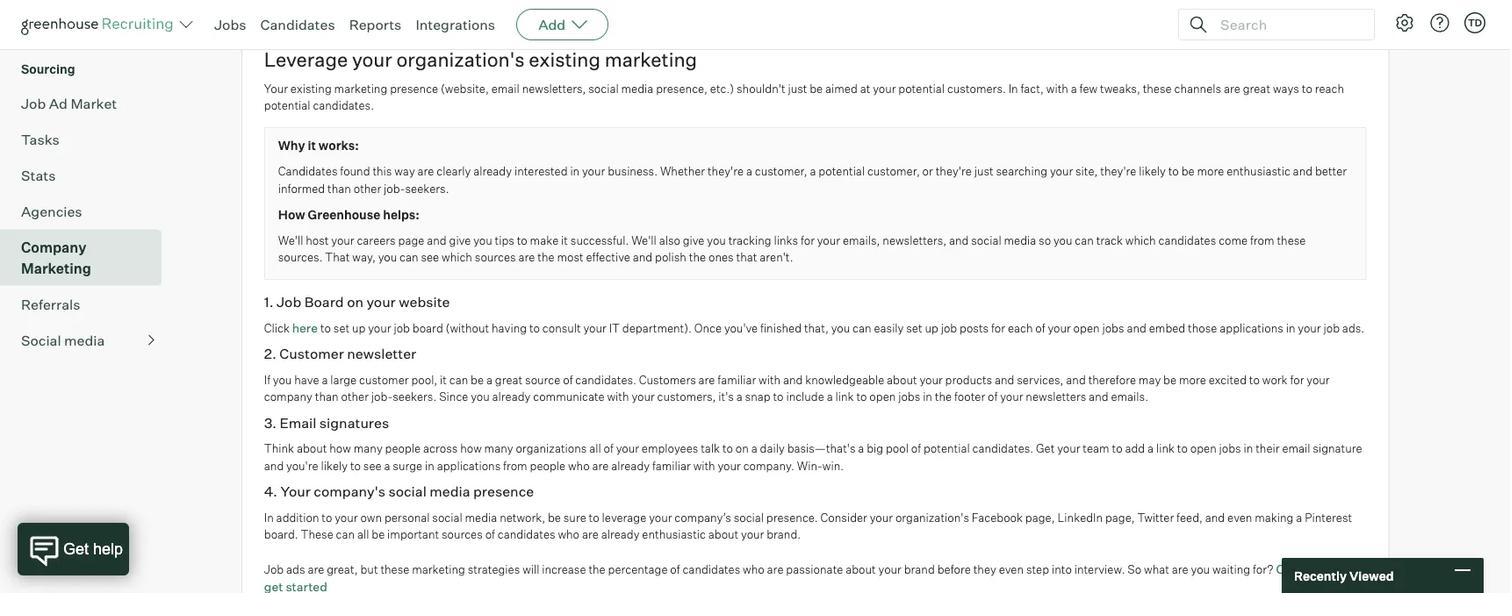 Task type: vqa. For each thing, say whether or not it's contained in the screenshot.
topmost people
yes



Task type: describe. For each thing, give the bounding box(es) containing it.
with inside your existing marketing presence (website, email newsletters, social media presence, etc.) shouldn't just be aimed at your potential customers. in fact, with a few tweaks, these channels are great ways to reach potential candidates.
[[1047, 82, 1069, 96]]

it
[[609, 322, 620, 336]]

addition
[[276, 511, 319, 525]]

your right "consider"
[[870, 511, 893, 525]]

you down careers
[[378, 251, 397, 265]]

board
[[304, 293, 344, 311]]

site,
[[1076, 165, 1098, 179]]

your down talk
[[718, 459, 741, 473]]

your right leverage
[[649, 511, 672, 525]]

than inside candidates found this way are clearly already interested in your business. whether they're a customer, a potential customer, or they're just searching your site, they're likely to be more enthusiastic and better informed than other job-seekers.
[[328, 182, 351, 196]]

it inside if you have a large customer pool, it can be a great source of candidates. customers are familiar with and knowledgeable about your products and services, and therefore may be more excited to work for your company than other job-seekers. since you already communicate with your customers, it's a snap to include a link to open jobs in the footer of your newsletters and emails.
[[440, 373, 447, 387]]

large
[[330, 373, 357, 387]]

come
[[1219, 234, 1248, 248]]

if you have a large customer pool, it can be a great source of candidates. customers are familiar with and knowledgeable about your products and services, and therefore may be more excited to work for your company than other job-seekers. since you already communicate with your customers, it's a snap to include a link to open jobs in the footer of your newsletters and emails.
[[264, 373, 1330, 405]]

1 set from the left
[[334, 322, 350, 336]]

candidates link
[[260, 16, 335, 33]]

back
[[34, 25, 67, 42]]

reach
[[1315, 82, 1344, 96]]

social inside your existing marketing presence (website, email newsletters, social media presence, etc.) shouldn't just be aimed at your potential customers. in fact, with a few tweaks, these channels are great ways to reach potential candidates.
[[589, 82, 619, 96]]

about inside if you have a large customer pool, it can be a great source of candidates. customers are familiar with and knowledgeable about your products and services, and therefore may be more excited to work for your company than other job-seekers. since you already communicate with your customers, it's a snap to include a link to open jobs in the footer of your newsletters and emails.
[[887, 373, 917, 387]]

strategies
[[468, 563, 520, 577]]

a inside your existing marketing presence (website, email newsletters, social media presence, etc.) shouldn't just be aimed at your potential customers. in fact, with a few tweaks, these channels are great ways to reach potential candidates.
[[1071, 82, 1077, 96]]

of up communicate
[[563, 373, 573, 387]]

works:
[[319, 138, 359, 154]]

from inside think about how many people across how many organizations all of your employees talk to on a daily basis—that's a big pool of potential candidates. get your team to add a link to open jobs in their email signature and you're likely to see a surge in applications from people who are already familiar with your company. win-win.
[[503, 459, 527, 473]]

company
[[21, 239, 86, 257]]

each
[[1008, 322, 1033, 336]]

potential up why at top
[[264, 99, 310, 113]]

for inside click here to set up your job board (without having to consult your it department). once you've finished that, you can easily set up job posts for each of your open jobs and embed those applications in your job ads.
[[991, 322, 1006, 336]]

email inside think about how many people across how many organizations all of your employees talk to on a daily basis—that's a big pool of potential candidates. get your team to add a link to open jobs in their email signature and you're likely to see a surge in applications from people who are already familiar with your company. win-win.
[[1282, 442, 1311, 456]]

1 customer, from the left
[[755, 165, 808, 179]]

why
[[278, 138, 305, 154]]

more inside candidates found this way are clearly already interested in your business. whether they're a customer, a potential customer, or they're just searching your site, they're likely to be more enthusiastic and better informed than other job-seekers.
[[1197, 165, 1224, 179]]

feed,
[[1177, 511, 1203, 525]]

are down brand.
[[767, 563, 784, 577]]

pinterest
[[1305, 511, 1352, 525]]

leverage your organization's existing marketing
[[264, 48, 697, 72]]

a left big
[[858, 442, 864, 456]]

and left the services,
[[995, 373, 1015, 387]]

a left source
[[486, 373, 493, 387]]

to right talk
[[723, 442, 733, 456]]

your up newsletter at the bottom of page
[[368, 322, 391, 336]]

already inside think about how many people across how many organizations all of your employees talk to on a daily basis—that's a big pool of potential candidates. get your team to add a link to open jobs in their email signature and you're likely to see a surge in applications from people who are already familiar with your company. win-win.
[[611, 459, 650, 473]]

are inside think about how many people across how many organizations all of your employees talk to on a daily basis—that's a big pool of potential candidates. get your team to add a link to open jobs in their email signature and you're likely to see a surge in applications from people who are already familiar with your company. win-win.
[[592, 459, 609, 473]]

recently
[[1294, 568, 1347, 584]]

surge
[[393, 459, 423, 473]]

and inside in addition to your own personal social media network, be sure to leverage your company's social presence. consider your organization's facebook page, linkedin page, twitter feed, and even making a pinterest board. these can all be important sources of candidates who are already enthusiastic about your brand.
[[1205, 511, 1225, 525]]

candidates. inside if you have a large customer pool, it can be a great source of candidates. customers are familiar with and knowledgeable about your products and services, and therefore may be more excited to work for your company than other job-seekers. since you already communicate with your customers, it's a snap to include a link to open jobs in the footer of your newsletters and emails.
[[575, 373, 637, 387]]

to down knowledgeable
[[857, 391, 867, 405]]

your left "emails,"
[[817, 234, 840, 248]]

your left own
[[335, 511, 358, 525]]

step
[[1026, 563, 1049, 577]]

you right if
[[273, 373, 292, 387]]

your left site,
[[1050, 165, 1073, 179]]

why it works:
[[278, 138, 359, 154]]

your left brand
[[879, 563, 902, 577]]

signature
[[1313, 442, 1363, 456]]

your up 'that'
[[331, 234, 354, 248]]

potential left customers.
[[899, 82, 945, 96]]

1 they're from the left
[[708, 165, 744, 179]]

of inside in addition to your own personal social media network, be sure to leverage your company's social presence. consider your organization's facebook page, linkedin page, twitter feed, and even making a pinterest board. these can all be important sources of candidates who are already enthusiastic about your brand.
[[485, 528, 495, 542]]

seekers. inside if you have a large customer pool, it can be a great source of candidates. customers are familiar with and knowledgeable about your products and services, and therefore may be more excited to work for your company than other job-seekers. since you already communicate with your customers, it's a snap to include a link to open jobs in the footer of your newsletters and emails.
[[393, 391, 437, 405]]

and inside candidates found this way are clearly already interested in your business. whether they're a customer, a potential customer, or they're just searching your site, they're likely to be more enthusiastic and better informed than other job-seekers.
[[1293, 165, 1313, 179]]

better
[[1315, 165, 1347, 179]]

1 vertical spatial your
[[281, 484, 311, 501]]

1 vertical spatial job
[[277, 293, 301, 311]]

to inside your existing marketing presence (website, email newsletters, social media presence, etc.) shouldn't just be aimed at your potential customers. in fact, with a few tweaks, these channels are great ways to reach potential candidates.
[[1302, 82, 1313, 96]]

existing inside your existing marketing presence (website, email newsletters, social media presence, etc.) shouldn't just be aimed at your potential customers. in fact, with a few tweaks, these channels are great ways to reach potential candidates.
[[290, 82, 332, 96]]

viewed
[[1350, 568, 1394, 584]]

Search text field
[[1216, 12, 1358, 37]]

add
[[538, 16, 566, 33]]

marketing inside your existing marketing presence (website, email newsletters, social media presence, etc.) shouldn't just be aimed at your potential customers. in fact, with a few tweaks, these channels are great ways to reach potential candidates.
[[334, 82, 388, 96]]

knowledgeable
[[806, 373, 885, 387]]

and inside think about how many people across how many organizations all of your employees talk to on a daily basis—that's a big pool of potential candidates. get your team to add a link to open jobs in their email signature and you're likely to see a surge in applications from people who are already familiar with your company. win-win.
[[264, 459, 284, 473]]

can left track
[[1075, 234, 1094, 248]]

personal
[[385, 511, 430, 525]]

and right page
[[427, 234, 447, 248]]

be down own
[[372, 528, 385, 542]]

fact,
[[1021, 82, 1044, 96]]

job- inside candidates found this way are clearly already interested in your business. whether they're a customer, a potential customer, or they're just searching your site, they're likely to be more enthusiastic and better informed than other job-seekers.
[[384, 182, 405, 196]]

to up these
[[322, 511, 332, 525]]

of right "pool"
[[911, 442, 921, 456]]

familiar inside think about how many people across how many organizations all of your employees talk to on a daily basis—that's a big pool of potential candidates. get your team to add a link to open jobs in their email signature and you're likely to see a surge in applications from people who are already familiar with your company. win-win.
[[652, 459, 691, 473]]

think
[[264, 442, 294, 456]]

a down your existing marketing presence (website, email newsletters, social media presence, etc.) shouldn't just be aimed at your potential customers. in fact, with a few tweaks, these channels are great ways to reach potential candidates.
[[810, 165, 816, 179]]

aimed
[[825, 82, 858, 96]]

team
[[1083, 442, 1110, 456]]

to right having
[[529, 322, 540, 336]]

newsletters, inside your existing marketing presence (website, email newsletters, social media presence, etc.) shouldn't just be aimed at your potential customers. in fact, with a few tweaks, these channels are great ways to reach potential candidates.
[[522, 82, 586, 96]]

careers
[[357, 234, 396, 248]]

0 vertical spatial marketing
[[605, 48, 697, 72]]

0 horizontal spatial even
[[999, 563, 1024, 577]]

business.
[[608, 165, 658, 179]]

than inside if you have a large customer pool, it can be a great source of candidates. customers are familiar with and knowledgeable about your products and services, and therefore may be more excited to work for your company than other job-seekers. since you already communicate with your customers, it's a snap to include a link to open jobs in the footer of your newsletters and emails.
[[315, 391, 339, 405]]

channels
[[1175, 82, 1222, 96]]

a left surge
[[384, 459, 390, 473]]

2 give from the left
[[683, 234, 705, 248]]

reports
[[349, 16, 402, 33]]

to right add
[[1177, 442, 1188, 456]]

your inside your existing marketing presence (website, email newsletters, social media presence, etc.) shouldn't just be aimed at your potential customers. in fact, with a few tweaks, these channels are great ways to reach potential candidates.
[[264, 82, 288, 96]]

your down reports link
[[352, 48, 392, 72]]

1 horizontal spatial which
[[1126, 234, 1156, 248]]

click for click here to get started
[[1276, 562, 1305, 578]]

media inside we'll host your careers page and give you tips to make it successful. we'll also give you tracking links for your emails, newsletters, and social media so you can track which candidates come from these sources. that way, you can see which sources are the most effective and polish the ones that aren't.
[[1004, 234, 1036, 248]]

may
[[1139, 373, 1161, 387]]

and up newsletters
[[1066, 373, 1086, 387]]

to right here link in the bottom of the page
[[320, 322, 331, 336]]

0 horizontal spatial organization's
[[397, 48, 525, 72]]

candidates. inside think about how many people across how many organizations all of your employees talk to on a daily basis—that's a big pool of potential candidates. get your team to add a link to open jobs in their email signature and you're likely to see a surge in applications from people who are already familiar with your company. win-win.
[[973, 442, 1034, 456]]

already inside candidates found this way are clearly already interested in your business. whether they're a customer, a potential customer, or they're just searching your site, they're likely to be more enthusiastic and better informed than other job-seekers.
[[474, 165, 512, 179]]

a right have
[[322, 373, 328, 387]]

the down make
[[538, 251, 555, 265]]

twitter
[[1138, 511, 1174, 525]]

here link
[[292, 321, 318, 336]]

add
[[1125, 442, 1145, 456]]

presence,
[[656, 82, 708, 96]]

helps:
[[383, 207, 420, 223]]

here for click here to get started
[[1307, 562, 1333, 578]]

all inside think about how many people across how many organizations all of your employees talk to on a daily basis—that's a big pool of potential candidates. get your team to add a link to open jobs in their email signature and you're likely to see a surge in applications from people who are already familiar with your company. win-win.
[[589, 442, 601, 456]]

ads.
[[1343, 322, 1365, 336]]

likely inside think about how many people across how many organizations all of your employees talk to on a daily basis—that's a big pool of potential candidates. get your team to add a link to open jobs in their email signature and you're likely to see a surge in applications from people who are already familiar with your company. win-win.
[[321, 459, 348, 473]]

your left products
[[920, 373, 943, 387]]

integrations
[[416, 16, 495, 33]]

big
[[867, 442, 884, 456]]

candidates found this way are clearly already interested in your business. whether they're a customer, a potential customer, or they're just searching your site, they're likely to be more enthusiastic and better informed than other job-seekers.
[[278, 165, 1347, 196]]

0 vertical spatial existing
[[529, 48, 601, 72]]

other inside candidates found this way are clearly already interested in your business. whether they're a customer, a potential customer, or they're just searching your site, they're likely to be more enthusiastic and better informed than other job-seekers.
[[354, 182, 381, 196]]

job for ads
[[264, 563, 284, 577]]

are inside in addition to your own personal social media network, be sure to leverage your company's social presence. consider your organization's facebook page, linkedin page, twitter feed, and even making a pinterest board. these can all be important sources of candidates who are already enthusiastic about your brand.
[[582, 528, 599, 542]]

your left it
[[584, 322, 607, 336]]

link inside if you have a large customer pool, it can be a great source of candidates. customers are familiar with and knowledgeable about your products and services, and therefore may be more excited to work for your company than other job-seekers. since you already communicate with your customers, it's a snap to include a link to open jobs in the footer of your newsletters and emails.
[[836, 391, 854, 405]]

waiting
[[1213, 563, 1251, 577]]

clearly
[[437, 165, 471, 179]]

can inside if you have a large customer pool, it can be a great source of candidates. customers are familiar with and knowledgeable about your products and services, and therefore may be more excited to work for your company than other job-seekers. since you already communicate with your customers, it's a snap to include a link to open jobs in the footer of your newsletters and emails.
[[449, 373, 468, 387]]

who inside think about how many people across how many organizations all of your employees talk to on a daily basis—that's a big pool of potential candidates. get your team to add a link to open jobs in their email signature and you're likely to see a surge in applications from people who are already familiar with your company. win-win.
[[568, 459, 590, 473]]

and left so
[[949, 234, 969, 248]]

1.
[[264, 293, 274, 311]]

your right get
[[1057, 442, 1081, 456]]

market
[[71, 95, 117, 113]]

board.
[[264, 528, 298, 542]]

4.
[[264, 484, 277, 501]]

sources inside we'll host your careers page and give you tips to make it successful. we'll also give you tracking links for your emails, newsletters, and social media so you can track which candidates come from these sources. that way, you can see which sources are the most effective and polish the ones that aren't.
[[475, 251, 516, 265]]

social down surge
[[389, 484, 427, 501]]

are inside we'll host your careers page and give you tips to make it successful. we'll also give you tracking links for your emails, newsletters, and social media so you can track which candidates come from these sources. that way, you can see which sources are the most effective and polish the ones that aren't.
[[519, 251, 535, 265]]

0 vertical spatial on
[[347, 293, 364, 311]]

open inside if you have a large customer pool, it can be a great source of candidates. customers are familiar with and knowledgeable about your products and services, and therefore may be more excited to work for your company than other job-seekers. since you already communicate with your customers, it's a snap to include a link to open jobs in the footer of your newsletters and emails.
[[870, 391, 896, 405]]

that
[[736, 251, 757, 265]]

of right footer
[[988, 391, 998, 405]]

stats link
[[21, 165, 155, 186]]

open inside click here to set up your job board (without having to consult your it department). once you've finished that, you can easily set up job posts for each of your open jobs and embed those applications in your job ads.
[[1074, 322, 1100, 336]]

social media link
[[21, 330, 155, 351]]

candidates for candidates
[[260, 16, 335, 33]]

social up important
[[432, 511, 462, 525]]

1 vertical spatial people
[[530, 459, 566, 473]]

of inside click here to set up your job board (without having to consult your it department). once you've finished that, you can easily set up job posts for each of your open jobs and embed those applications in your job ads.
[[1036, 322, 1046, 336]]

0 horizontal spatial people
[[385, 442, 421, 456]]

a down knowledgeable
[[827, 391, 833, 405]]

and down therefore
[[1089, 391, 1109, 405]]

finished
[[761, 322, 802, 336]]

media inside in addition to your own personal social media network, be sure to leverage your company's social presence. consider your organization's facebook page, linkedin page, twitter feed, and even making a pinterest board. these can all be important sources of candidates who are already enthusiastic about your brand.
[[465, 511, 497, 525]]

about inside in addition to your own personal social media network, be sure to leverage your company's social presence. consider your organization's facebook page, linkedin page, twitter feed, and even making a pinterest board. these can all be important sources of candidates who are already enthusiastic about your brand.
[[708, 528, 739, 542]]

in inside your existing marketing presence (website, email newsletters, social media presence, etc.) shouldn't just be aimed at your potential customers. in fact, with a few tweaks, these channels are great ways to reach potential candidates.
[[1009, 82, 1018, 96]]

in inside click here to set up your job board (without having to consult your it department). once you've finished that, you can easily set up job posts for each of your open jobs and embed those applications in your job ads.
[[1286, 322, 1296, 336]]

to left add
[[1112, 442, 1123, 456]]

with up snap
[[759, 373, 781, 387]]

jobs
[[214, 16, 246, 33]]

source
[[525, 373, 561, 387]]

to up company's
[[350, 459, 361, 473]]

be down (without
[[471, 373, 484, 387]]

you left tips
[[473, 234, 492, 248]]

you left waiting
[[1191, 563, 1210, 577]]

agencies link
[[21, 201, 155, 222]]

ads
[[286, 563, 305, 577]]

facebook
[[972, 511, 1023, 525]]

jobs inside click here to set up your job board (without having to consult your it department). once you've finished that, you can easily set up job posts for each of your open jobs and embed those applications in your job ads.
[[1102, 322, 1124, 336]]

email inside your existing marketing presence (website, email newsletters, social media presence, etc.) shouldn't just be aimed at your potential customers. in fact, with a few tweaks, these channels are great ways to reach potential candidates.
[[491, 82, 520, 96]]

with right communicate
[[607, 391, 629, 405]]

more inside if you have a large customer pool, it can be a great source of candidates. customers are familiar with and knowledgeable about your products and services, and therefore may be more excited to work for your company than other job-seekers. since you already communicate with your customers, it's a snap to include a link to open jobs in the footer of your newsletters and emails.
[[1179, 373, 1206, 387]]

it's
[[719, 391, 734, 405]]

click here to set up your job board (without having to consult your it department). once you've finished that, you can easily set up job posts for each of your open jobs and embed those applications in your job ads.
[[264, 321, 1365, 336]]

are right what on the bottom of the page
[[1172, 563, 1189, 577]]

social left presence.
[[734, 511, 764, 525]]

be left sure
[[548, 511, 561, 525]]

you've
[[724, 322, 758, 336]]

3 job from the left
[[1324, 322, 1340, 336]]

a right add
[[1148, 442, 1154, 456]]

your down the services,
[[1000, 391, 1023, 405]]

a left daily
[[751, 442, 758, 456]]

see inside think about how many people across how many organizations all of your employees talk to on a daily basis—that's a big pool of potential candidates. get your team to add a link to open jobs in their email signature and you're likely to see a surge in applications from people who are already familiar with your company. win-win.
[[363, 459, 382, 473]]

and left "polish" at the top of the page
[[633, 251, 653, 265]]

to right sure
[[589, 511, 600, 525]]

customers
[[639, 373, 696, 387]]

the right the increase
[[589, 563, 606, 577]]

communicate
[[533, 391, 605, 405]]

see inside we'll host your careers page and give you tips to make it successful. we'll also give you tracking links for your emails, newsletters, and social media so you can track which candidates come from these sources. that way, you can see which sources are the most effective and polish the ones that aren't.
[[421, 251, 439, 265]]

email
[[280, 415, 316, 432]]

1 up from the left
[[352, 322, 366, 336]]

win.
[[823, 459, 844, 473]]

work
[[1263, 373, 1288, 387]]

potential inside think about how many people across how many organizations all of your employees talk to on a daily basis—that's a big pool of potential candidates. get your team to add a link to open jobs in their email signature and you're likely to see a surge in applications from people who are already familiar with your company. win-win.
[[924, 442, 970, 456]]

employees
[[642, 442, 698, 456]]

are inside your existing marketing presence (website, email newsletters, social media presence, etc.) shouldn't just be aimed at your potential customers. in fact, with a few tweaks, these channels are great ways to reach potential candidates.
[[1224, 82, 1241, 96]]

to right snap
[[773, 391, 784, 405]]

2 we'll from the left
[[632, 234, 657, 248]]

media down the across
[[430, 484, 470, 501]]

2 vertical spatial these
[[381, 563, 410, 577]]

jobs inside think about how many people across how many organizations all of your employees talk to on a daily basis—that's a big pool of potential candidates. get your team to add a link to open jobs in their email signature and you're likely to see a surge in applications from people who are already familiar with your company. win-win.
[[1219, 442, 1241, 456]]

1 horizontal spatial candidates
[[683, 563, 740, 577]]

1 we'll from the left
[[278, 234, 303, 248]]

ways
[[1273, 82, 1300, 96]]

td button
[[1465, 12, 1486, 33]]

your left employees at bottom
[[616, 442, 639, 456]]

aren't.
[[760, 251, 793, 265]]

1 horizontal spatial marketing
[[412, 563, 465, 577]]

likely inside candidates found this way are clearly already interested in your business. whether they're a customer, a potential customer, or they're just searching your site, they're likely to be more enthusiastic and better informed than other job-seekers.
[[1139, 165, 1166, 179]]

about right "passionate"
[[846, 563, 876, 577]]

3 they're from the left
[[1101, 165, 1137, 179]]

your right work
[[1307, 373, 1330, 387]]

candidates for candidates found this way are clearly already interested in your business. whether they're a customer, a potential customer, or they're just searching your site, they're likely to be more enthusiastic and better informed than other job-seekers.
[[278, 165, 338, 179]]

3.
[[264, 415, 277, 432]]

applications inside think about how many people across how many organizations all of your employees talk to on a daily basis—that's a big pool of potential candidates. get your team to add a link to open jobs in their email signature and you're likely to see a surge in applications from people who are already familiar with your company. win-win.
[[437, 459, 501, 473]]

so
[[1128, 563, 1142, 577]]

to inside we'll host your careers page and give you tips to make it successful. we'll also give you tracking links for your emails, newsletters, and social media so you can track which candidates come from these sources. that way, you can see which sources are the most effective and polish the ones that aren't.
[[517, 234, 528, 248]]

newsletter
[[347, 346, 416, 363]]

click for click here to set up your job board (without having to consult your it department). once you've finished that, you can easily set up job posts for each of your open jobs and embed those applications in your job ads.
[[264, 322, 290, 336]]

can down page
[[400, 251, 419, 265]]

the left ones
[[689, 251, 706, 265]]

your down customers
[[632, 391, 655, 405]]

you right so
[[1054, 234, 1073, 248]]

a inside in addition to your own personal social media network, be sure to leverage your company's social presence. consider your organization's facebook page, linkedin page, twitter feed, and even making a pinterest board. these can all be important sources of candidates who are already enthusiastic about your brand.
[[1296, 511, 1303, 525]]

and up include
[[783, 373, 803, 387]]

2 customer, from the left
[[868, 165, 920, 179]]

at
[[860, 82, 871, 96]]

that,
[[804, 322, 829, 336]]

in left 'their'
[[1244, 442, 1253, 456]]

brand.
[[767, 528, 801, 542]]

from inside we'll host your careers page and give you tips to make it successful. we'll also give you tracking links for your emails, newsletters, and social media so you can track which candidates come from these sources. that way, you can see which sources are the most effective and polish the ones that aren't.
[[1250, 234, 1275, 248]]



Task type: locate. For each thing, give the bounding box(es) containing it.
0 vertical spatial all
[[589, 442, 601, 456]]

successful.
[[571, 234, 629, 248]]

0 horizontal spatial presence
[[390, 82, 438, 96]]

excited
[[1209, 373, 1247, 387]]

2 horizontal spatial job
[[1324, 322, 1340, 336]]

0 horizontal spatial see
[[363, 459, 382, 473]]

newsletters, inside we'll host your careers page and give you tips to make it successful. we'll also give you tracking links for your emails, newsletters, and social media so you can track which candidates come from these sources. that way, you can see which sources are the most effective and polish the ones that aren't.
[[883, 234, 947, 248]]

2 vertical spatial marketing
[[412, 563, 465, 577]]

0 vertical spatial great
[[1243, 82, 1271, 96]]

0 horizontal spatial newsletters,
[[522, 82, 586, 96]]

click inside click here to get started
[[1276, 562, 1305, 578]]

set right easily
[[906, 322, 923, 336]]

existing down add popup button at the left
[[529, 48, 601, 72]]

candidates. inside your existing marketing presence (website, email newsletters, social media presence, etc.) shouldn't just be aimed at your potential customers. in fact, with a few tweaks, these channels are great ways to reach potential candidates.
[[313, 99, 374, 113]]

0 vertical spatial more
[[1197, 165, 1224, 179]]

of up strategies
[[485, 528, 495, 542]]

already
[[474, 165, 512, 179], [492, 391, 531, 405], [611, 459, 650, 473], [601, 528, 640, 542]]

having
[[492, 322, 527, 336]]

enthusiastic down "company's"
[[642, 528, 706, 542]]

see
[[421, 251, 439, 265], [363, 459, 382, 473]]

2 many from the left
[[484, 442, 513, 456]]

0 vertical spatial these
[[1143, 82, 1172, 96]]

1 horizontal spatial in
[[1009, 82, 1018, 96]]

1 horizontal spatial presence
[[473, 484, 534, 501]]

0 horizontal spatial candidates
[[498, 528, 555, 542]]

these
[[301, 528, 333, 542]]

click inside click here to set up your job board (without having to consult your it department). once you've finished that, you can easily set up job posts for each of your open jobs and embed those applications in your job ads.
[[264, 322, 290, 336]]

jobs up therefore
[[1102, 322, 1124, 336]]

1 horizontal spatial email
[[1282, 442, 1311, 456]]

1. job board on your website
[[264, 293, 450, 311]]

jobs up "pool"
[[898, 391, 921, 405]]

for left each
[[991, 322, 1006, 336]]

greenhouse
[[308, 207, 380, 223]]

likely
[[1139, 165, 1166, 179], [321, 459, 348, 473]]

searching
[[996, 165, 1048, 179]]

to right tips
[[517, 234, 528, 248]]

daily
[[760, 442, 785, 456]]

leverage
[[602, 511, 647, 525]]

job-
[[384, 182, 405, 196], [371, 391, 393, 405]]

can inside click here to set up your job board (without having to consult your it department). once you've finished that, you can easily set up job posts for each of your open jobs and embed those applications in your job ads.
[[853, 322, 872, 336]]

to inside click here to get started
[[1336, 562, 1347, 578]]

great
[[1243, 82, 1271, 96], [495, 373, 523, 387]]

job left ads.
[[1324, 322, 1340, 336]]

0 horizontal spatial give
[[449, 234, 471, 248]]

a right it's
[[736, 391, 743, 405]]

1 horizontal spatial candidates.
[[575, 373, 637, 387]]

page
[[398, 234, 424, 248]]

0 vertical spatial other
[[354, 182, 381, 196]]

0 vertical spatial for
[[801, 234, 815, 248]]

footer
[[955, 391, 985, 405]]

0 vertical spatial which
[[1126, 234, 1156, 248]]

great,
[[327, 563, 358, 577]]

1 vertical spatial click
[[1276, 562, 1305, 578]]

1 horizontal spatial on
[[736, 442, 749, 456]]

are down sure
[[582, 528, 599, 542]]

in inside in addition to your own personal social media network, be sure to leverage your company's social presence. consider your organization's facebook page, linkedin page, twitter feed, and even making a pinterest board. these can all be important sources of candidates who are already enthusiastic about your brand.
[[264, 511, 274, 525]]

1 vertical spatial link
[[1156, 442, 1175, 456]]

interested
[[515, 165, 568, 179]]

of right 'percentage'
[[670, 563, 680, 577]]

media inside your existing marketing presence (website, email newsletters, social media presence, etc.) shouldn't just be aimed at your potential customers. in fact, with a few tweaks, these channels are great ways to reach potential candidates.
[[621, 82, 654, 96]]

here up customer
[[292, 321, 318, 336]]

2 horizontal spatial candidates.
[[973, 442, 1034, 456]]

0 horizontal spatial likely
[[321, 459, 348, 473]]

2 job from the left
[[941, 322, 957, 336]]

on inside think about how many people across how many organizations all of your employees talk to on a daily basis—that's a big pool of potential candidates. get your team to add a link to open jobs in their email signature and you're likely to see a surge in applications from people who are already familiar with your company. win-win.
[[736, 442, 749, 456]]

0 vertical spatial candidates
[[1159, 234, 1216, 248]]

enthusiastic inside candidates found this way are clearly already interested in your business. whether they're a customer, a potential customer, or they're just searching your site, they're likely to be more enthusiastic and better informed than other job-seekers.
[[1227, 165, 1291, 179]]

1 horizontal spatial see
[[421, 251, 439, 265]]

people
[[385, 442, 421, 456], [530, 459, 566, 473]]

0 vertical spatial job
[[21, 95, 46, 113]]

in
[[570, 165, 580, 179], [1286, 322, 1296, 336], [923, 391, 933, 405], [1244, 442, 1253, 456], [425, 459, 435, 473]]

email
[[491, 82, 520, 96], [1282, 442, 1311, 456]]

in left footer
[[923, 391, 933, 405]]

1 vertical spatial existing
[[290, 82, 332, 96]]

0 horizontal spatial familiar
[[652, 459, 691, 473]]

it
[[308, 138, 316, 154], [561, 234, 568, 248], [440, 373, 447, 387]]

on left daily
[[736, 442, 749, 456]]

whether
[[660, 165, 705, 179]]

a
[[1071, 82, 1077, 96], [746, 165, 753, 179], [810, 165, 816, 179], [322, 373, 328, 387], [486, 373, 493, 387], [736, 391, 743, 405], [827, 391, 833, 405], [751, 442, 758, 456], [858, 442, 864, 456], [1148, 442, 1154, 456], [384, 459, 390, 473], [1296, 511, 1303, 525]]

just inside your existing marketing presence (website, email newsletters, social media presence, etc.) shouldn't just be aimed at your potential customers. in fact, with a few tweaks, these channels are great ways to reach potential candidates.
[[788, 82, 807, 96]]

have
[[294, 373, 319, 387]]

1 vertical spatial presence
[[473, 484, 534, 501]]

1 horizontal spatial existing
[[529, 48, 601, 72]]

2 vertical spatial who
[[743, 563, 765, 577]]

other inside if you have a large customer pool, it can be a great source of candidates. customers are familiar with and knowledgeable about your products and services, and therefore may be more excited to work for your company than other job-seekers. since you already communicate with your customers, it's a snap to include a link to open jobs in the footer of your newsletters and emails.
[[341, 391, 369, 405]]

how down 3. email signatures
[[330, 442, 351, 456]]

and left the better
[[1293, 165, 1313, 179]]

give right also
[[683, 234, 705, 248]]

1 horizontal spatial likely
[[1139, 165, 1166, 179]]

your left brand.
[[741, 528, 764, 542]]

company's
[[675, 511, 731, 525]]

potential
[[899, 82, 945, 96], [264, 99, 310, 113], [819, 165, 865, 179], [924, 442, 970, 456]]

jobs inside if you have a large customer pool, it can be a great source of candidates. customers are familiar with and knowledgeable about your products and services, and therefore may be more excited to work for your company than other job-seekers. since you already communicate with your customers, it's a snap to include a link to open jobs in the footer of your newsletters and emails.
[[898, 391, 921, 405]]

2 horizontal spatial jobs
[[1219, 442, 1241, 456]]

be inside candidates found this way are clearly already interested in your business. whether they're a customer, a potential customer, or they're just searching your site, they're likely to be more enthusiastic and better informed than other job-seekers.
[[1182, 165, 1195, 179]]

open down knowledgeable
[[870, 391, 896, 405]]

with down talk
[[693, 459, 715, 473]]

network,
[[500, 511, 545, 525]]

sources inside in addition to your own personal social media network, be sure to leverage your company's social presence. consider your organization's facebook page, linkedin page, twitter feed, and even making a pinterest board. these can all be important sources of candidates who are already enthusiastic about your brand.
[[442, 528, 483, 542]]

you
[[473, 234, 492, 248], [707, 234, 726, 248], [1054, 234, 1073, 248], [378, 251, 397, 265], [831, 322, 850, 336], [273, 373, 292, 387], [471, 391, 490, 405], [1191, 563, 1210, 577]]

great inside if you have a large customer pool, it can be a great source of candidates. customers are familiar with and knowledgeable about your products and services, and therefore may be more excited to work for your company than other job-seekers. since you already communicate with your customers, it's a snap to include a link to open jobs in the footer of your newsletters and emails.
[[495, 373, 523, 387]]

already inside if you have a large customer pool, it can be a great source of candidates. customers are familiar with and knowledgeable about your products and services, and therefore may be more excited to work for your company than other job-seekers. since you already communicate with your customers, it's a snap to include a link to open jobs in the footer of your newsletters and emails.
[[492, 391, 531, 405]]

all down own
[[357, 528, 369, 542]]

of right each
[[1036, 322, 1046, 336]]

0 horizontal spatial for
[[801, 234, 815, 248]]

0 horizontal spatial job
[[394, 322, 410, 336]]

brand
[[904, 563, 935, 577]]

0 horizontal spatial here
[[292, 321, 318, 336]]

in left "fact,"
[[1009, 82, 1018, 96]]

0 vertical spatial see
[[421, 251, 439, 265]]

social inside we'll host your careers page and give you tips to make it successful. we'll also give you tracking links for your emails, newsletters, and social media so you can track which candidates come from these sources. that way, you can see which sources are the most effective and polish the ones that aren't.
[[971, 234, 1002, 248]]

your
[[264, 82, 288, 96], [281, 484, 311, 501]]

ad
[[49, 95, 68, 113]]

in inside if you have a large customer pool, it can be a great source of candidates. customers are familiar with and knowledgeable about your products and services, and therefore may be more excited to work for your company than other job-seekers. since you already communicate with your customers, it's a snap to include a link to open jobs in the footer of your newsletters and emails.
[[923, 391, 933, 405]]

how
[[330, 442, 351, 456], [460, 442, 482, 456]]

just right shouldn't
[[788, 82, 807, 96]]

products
[[945, 373, 992, 387]]

from
[[1250, 234, 1275, 248], [503, 459, 527, 473]]

your right each
[[1048, 322, 1071, 336]]

open up therefore
[[1074, 322, 1100, 336]]

configure image
[[1394, 12, 1416, 33]]

of right organizations
[[604, 442, 614, 456]]

to inside candidates found this way are clearly already interested in your business. whether they're a customer, a potential customer, or they're just searching your site, they're likely to be more enthusiastic and better informed than other job-seekers.
[[1169, 165, 1179, 179]]

media inside social media link
[[64, 332, 105, 350]]

1 vertical spatial marketing
[[334, 82, 388, 96]]

from down organizations
[[503, 459, 527, 473]]

1 horizontal spatial link
[[1156, 442, 1175, 456]]

sources.
[[278, 251, 323, 265]]

marketing
[[21, 260, 91, 278]]

enthusiastic inside in addition to your own personal social media network, be sure to leverage your company's social presence. consider your organization's facebook page, linkedin page, twitter feed, and even making a pinterest board. these can all be important sources of candidates who are already enthusiastic about your brand.
[[642, 528, 706, 542]]

presence inside your existing marketing presence (website, email newsletters, social media presence, etc.) shouldn't just be aimed at your potential customers. in fact, with a few tweaks, these channels are great ways to reach potential candidates.
[[390, 82, 438, 96]]

2 horizontal spatial open
[[1191, 442, 1217, 456]]

0 horizontal spatial link
[[836, 391, 854, 405]]

up down 1. job board on your website
[[352, 322, 366, 336]]

(without
[[446, 322, 489, 336]]

are right "channels"
[[1224, 82, 1241, 96]]

polish
[[655, 251, 687, 265]]

1 horizontal spatial job
[[941, 322, 957, 336]]

applications inside click here to set up your job board (without having to consult your it department). once you've finished that, you can easily set up job posts for each of your open jobs and embed those applications in your job ads.
[[1220, 322, 1284, 336]]

to
[[1302, 82, 1313, 96], [1169, 165, 1179, 179], [517, 234, 528, 248], [320, 322, 331, 336], [529, 322, 540, 336], [1249, 373, 1260, 387], [773, 391, 784, 405], [857, 391, 867, 405], [723, 442, 733, 456], [1112, 442, 1123, 456], [1177, 442, 1188, 456], [350, 459, 361, 473], [322, 511, 332, 525], [589, 511, 600, 525], [1336, 562, 1347, 578]]

td
[[1468, 17, 1482, 29]]

0 vertical spatial even
[[1228, 511, 1253, 525]]

candidates inside we'll host your careers page and give you tips to make it successful. we'll also give you tracking links for your emails, newsletters, and social media so you can track which candidates come from these sources. that way, you can see which sources are the most effective and polish the ones that aren't.
[[1159, 234, 1216, 248]]

2 how from the left
[[460, 442, 482, 456]]

0 horizontal spatial from
[[503, 459, 527, 473]]

1 vertical spatial even
[[999, 563, 1024, 577]]

job for ad
[[21, 95, 46, 113]]

1 vertical spatial job-
[[371, 391, 393, 405]]

email down leverage your organization's existing marketing
[[491, 82, 520, 96]]

for inside if you have a large customer pool, it can be a great source of candidates. customers are familiar with and knowledgeable about your products and services, and therefore may be more excited to work for your company than other job-seekers. since you already communicate with your customers, it's a snap to include a link to open jobs in the footer of your newsletters and emails.
[[1290, 373, 1304, 387]]

organizations
[[516, 442, 587, 456]]

0 horizontal spatial open
[[870, 391, 896, 405]]

across
[[423, 442, 458, 456]]

all right organizations
[[589, 442, 601, 456]]

even
[[1228, 511, 1253, 525], [999, 563, 1024, 577]]

1 vertical spatial likely
[[321, 459, 348, 473]]

can inside in addition to your own personal social media network, be sure to leverage your company's social presence. consider your organization's facebook page, linkedin page, twitter feed, and even making a pinterest board. these can all be important sources of candidates who are already enthusiastic about your brand.
[[336, 528, 355, 542]]

just
[[788, 82, 807, 96], [974, 165, 994, 179]]

newsletters,
[[522, 82, 586, 96], [883, 234, 947, 248]]

0 horizontal spatial enthusiastic
[[642, 528, 706, 542]]

1 job from the left
[[394, 322, 410, 336]]

these inside we'll host your careers page and give you tips to make it successful. we'll also give you tracking links for your emails, newsletters, and social media so you can track which candidates come from these sources. that way, you can see which sources are the most effective and polish the ones that aren't.
[[1277, 234, 1306, 248]]

and inside click here to set up your job board (without having to consult your it department). once you've finished that, you can easily set up job posts for each of your open jobs and embed those applications in your job ads.
[[1127, 322, 1147, 336]]

many left organizations
[[484, 442, 513, 456]]

in down the across
[[425, 459, 435, 473]]

they
[[974, 563, 997, 577]]

candidates inside candidates found this way are clearly already interested in your business. whether they're a customer, a potential customer, or they're just searching your site, they're likely to be more enthusiastic and better informed than other job-seekers.
[[278, 165, 338, 179]]

2 vertical spatial candidates.
[[973, 442, 1034, 456]]

1 vertical spatial who
[[558, 528, 580, 542]]

social down add popup button at the left
[[589, 82, 619, 96]]

a right whether
[[746, 165, 753, 179]]

0 vertical spatial enthusiastic
[[1227, 165, 1291, 179]]

in up the board.
[[264, 511, 274, 525]]

referrals link
[[21, 294, 155, 315]]

company marketing
[[21, 239, 91, 278]]

1 vertical spatial organization's
[[896, 511, 969, 525]]

applications right those
[[1220, 322, 1284, 336]]

0 horizontal spatial it
[[308, 138, 316, 154]]

0 horizontal spatial many
[[354, 442, 383, 456]]

with right "fact,"
[[1047, 82, 1069, 96]]

1 page, from the left
[[1026, 511, 1055, 525]]

0 horizontal spatial email
[[491, 82, 520, 96]]

these right tweaks,
[[1143, 82, 1172, 96]]

job- down "way"
[[384, 182, 405, 196]]

candidates up the informed at the top left of the page
[[278, 165, 338, 179]]

2 up from the left
[[925, 322, 939, 336]]

2 horizontal spatial it
[[561, 234, 568, 248]]

1 many from the left
[[354, 442, 383, 456]]

seekers. down pool,
[[393, 391, 437, 405]]

great left source
[[495, 373, 523, 387]]

posts
[[960, 322, 989, 336]]

organization's up (website,
[[397, 48, 525, 72]]

newsletters, down add
[[522, 82, 586, 96]]

great inside your existing marketing presence (website, email newsletters, social media presence, etc.) shouldn't just be aimed at your potential customers. in fact, with a few tweaks, these channels are great ways to reach potential candidates.
[[1243, 82, 1271, 96]]

2 they're from the left
[[936, 165, 972, 179]]

are inside if you have a large customer pool, it can be a great source of candidates. customers are familiar with and knowledgeable about your products and services, and therefore may be more excited to work for your company than other job-seekers. since you already communicate with your customers, it's a snap to include a link to open jobs in the footer of your newsletters and emails.
[[699, 373, 715, 387]]

board
[[413, 322, 443, 336]]

candidates inside in addition to your own personal social media network, be sure to leverage your company's social presence. consider your organization's facebook page, linkedin page, twitter feed, and even making a pinterest board. these can all be important sources of candidates who are already enthusiastic about your brand.
[[498, 528, 555, 542]]

candidates
[[1159, 234, 1216, 248], [498, 528, 555, 542], [683, 563, 740, 577]]

1 vertical spatial these
[[1277, 234, 1306, 248]]

your left website
[[367, 293, 396, 311]]

with inside think about how many people across how many organizations all of your employees talk to on a daily basis—that's a big pool of potential candidates. get your team to add a link to open jobs in their email signature and you're likely to see a surge in applications from people who are already familiar with your company. win-win.
[[693, 459, 715, 473]]

you right since at the left
[[471, 391, 490, 405]]

company.
[[744, 459, 795, 473]]

td button
[[1461, 9, 1489, 37]]

customers.
[[947, 82, 1006, 96]]

to left viewed
[[1336, 562, 1347, 578]]

open
[[1074, 322, 1100, 336], [870, 391, 896, 405], [1191, 442, 1217, 456]]

0 vertical spatial sources
[[475, 251, 516, 265]]

2. customer newsletter
[[264, 346, 416, 363]]

0 vertical spatial presence
[[390, 82, 438, 96]]

your down leverage
[[264, 82, 288, 96]]

presence
[[390, 82, 438, 96], [473, 484, 534, 501]]

the left footer
[[935, 391, 952, 405]]

1 horizontal spatial many
[[484, 442, 513, 456]]

candidates.
[[313, 99, 374, 113], [575, 373, 637, 387], [973, 442, 1034, 456]]

we'll
[[278, 234, 303, 248], [632, 234, 657, 248]]

0 horizontal spatial page,
[[1026, 511, 1055, 525]]

organization's
[[397, 48, 525, 72], [896, 511, 969, 525]]

snap
[[745, 391, 771, 405]]

shouldn't
[[737, 82, 786, 96]]

1 horizontal spatial for
[[991, 322, 1006, 336]]

already down source
[[492, 391, 531, 405]]

be inside your existing marketing presence (website, email newsletters, social media presence, etc.) shouldn't just be aimed at your potential customers. in fact, with a few tweaks, these channels are great ways to reach potential candidates.
[[810, 82, 823, 96]]

the inside if you have a large customer pool, it can be a great source of candidates. customers are familiar with and knowledgeable about your products and services, and therefore may be more excited to work for your company than other job-seekers. since you already communicate with your customers, it's a snap to include a link to open jobs in the footer of your newsletters and emails.
[[935, 391, 952, 405]]

0 horizontal spatial jobs
[[898, 391, 921, 405]]

company's
[[314, 484, 385, 501]]

about down easily
[[887, 373, 917, 387]]

0 horizontal spatial applications
[[437, 459, 501, 473]]

1 horizontal spatial applications
[[1220, 322, 1284, 336]]

media left network,
[[465, 511, 497, 525]]

your inside your existing marketing presence (website, email newsletters, social media presence, etc.) shouldn't just be aimed at your potential customers. in fact, with a few tweaks, these channels are great ways to reach potential candidates.
[[873, 82, 896, 96]]

job- inside if you have a large customer pool, it can be a great source of candidates. customers are familiar with and knowledgeable about your products and services, and therefore may be more excited to work for your company than other job-seekers. since you already communicate with your customers, it's a snap to include a link to open jobs in the footer of your newsletters and emails.
[[371, 391, 393, 405]]

1 vertical spatial familiar
[[652, 459, 691, 473]]

your
[[352, 48, 392, 72], [873, 82, 896, 96], [582, 165, 605, 179], [1050, 165, 1073, 179], [331, 234, 354, 248], [817, 234, 840, 248], [367, 293, 396, 311], [368, 322, 391, 336], [584, 322, 607, 336], [1048, 322, 1071, 336], [1298, 322, 1321, 336], [920, 373, 943, 387], [1307, 373, 1330, 387], [632, 391, 655, 405], [1000, 391, 1023, 405], [616, 442, 639, 456], [1057, 442, 1081, 456], [718, 459, 741, 473], [335, 511, 358, 525], [649, 511, 672, 525], [870, 511, 893, 525], [741, 528, 764, 542], [879, 563, 902, 577]]

it inside we'll host your careers page and give you tips to make it successful. we'll also give you tracking links for your emails, newsletters, and social media so you can track which candidates come from these sources. that way, you can see which sources are the most effective and polish the ones that aren't.
[[561, 234, 568, 248]]

2 horizontal spatial for
[[1290, 373, 1304, 387]]

therefore
[[1089, 373, 1136, 387]]

your left ads.
[[1298, 322, 1321, 336]]

up left posts on the bottom right of the page
[[925, 322, 939, 336]]

presence.
[[766, 511, 818, 525]]

potential up "emails,"
[[819, 165, 865, 179]]

organization's inside in addition to your own personal social media network, be sure to leverage your company's social presence. consider your organization's facebook page, linkedin page, twitter feed, and even making a pinterest board. these can all be important sources of candidates who are already enthusiastic about your brand.
[[896, 511, 969, 525]]

1 vertical spatial it
[[561, 234, 568, 248]]

who inside in addition to your own personal social media network, be sure to leverage your company's social presence. consider your organization's facebook page, linkedin page, twitter feed, and even making a pinterest board. these can all be important sources of candidates who are already enthusiastic about your brand.
[[558, 528, 580, 542]]

familiar inside if you have a large customer pool, it can be a great source of candidates. customers are familiar with and knowledgeable about your products and services, and therefore may be more excited to work for your company than other job-seekers. since you already communicate with your customers, it's a snap to include a link to open jobs in the footer of your newsletters and emails.
[[718, 373, 756, 387]]

2 set from the left
[[906, 322, 923, 336]]

1 give from the left
[[449, 234, 471, 248]]

to left work
[[1249, 373, 1260, 387]]

seekers. inside candidates found this way are clearly already interested in your business. whether they're a customer, a potential customer, or they're just searching your site, they're likely to be more enthusiastic and better informed than other job-seekers.
[[405, 182, 449, 196]]

more
[[1197, 165, 1224, 179], [1179, 373, 1206, 387]]

presence up network,
[[473, 484, 534, 501]]

0 horizontal spatial on
[[347, 293, 364, 311]]

0 horizontal spatial candidates.
[[313, 99, 374, 113]]

from right come
[[1250, 234, 1275, 248]]

you inside click here to set up your job board (without having to consult your it department). once you've finished that, you can easily set up job posts for each of your open jobs and embed those applications in your job ads.
[[831, 322, 850, 336]]

1 vertical spatial newsletters,
[[883, 234, 947, 248]]

you up ones
[[707, 234, 726, 248]]

these inside your existing marketing presence (website, email newsletters, social media presence, etc.) shouldn't just be aimed at your potential customers. in fact, with a few tweaks, these channels are great ways to reach potential candidates.
[[1143, 82, 1172, 96]]

0 horizontal spatial which
[[442, 251, 472, 265]]

or
[[923, 165, 933, 179]]

passionate
[[786, 563, 843, 577]]

these right come
[[1277, 234, 1306, 248]]

they're right whether
[[708, 165, 744, 179]]

and right feed,
[[1205, 511, 1225, 525]]

0 vertical spatial your
[[264, 82, 288, 96]]

see up company's
[[363, 459, 382, 473]]

0 horizontal spatial set
[[334, 322, 350, 336]]

in up work
[[1286, 322, 1296, 336]]

even left making
[[1228, 511, 1253, 525]]

potential inside candidates found this way are clearly already interested in your business. whether they're a customer, a potential customer, or they're just searching your site, they're likely to be more enthusiastic and better informed than other job-seekers.
[[819, 165, 865, 179]]

likely right site,
[[1139, 165, 1166, 179]]

2 horizontal spatial candidates
[[1159, 234, 1216, 248]]

are up leverage
[[592, 459, 609, 473]]

page, left "linkedin"
[[1026, 511, 1055, 525]]

your left business.
[[582, 165, 605, 179]]

tasks
[[21, 131, 60, 149]]

3. email signatures
[[264, 415, 389, 432]]

0 vertical spatial jobs
[[1102, 322, 1124, 336]]

are up started in the bottom left of the page
[[308, 563, 324, 577]]

for inside we'll host your careers page and give you tips to make it successful. we'll also give you tracking links for your emails, newsletters, and social media so you can track which candidates come from these sources. that way, you can see which sources are the most effective and polish the ones that aren't.
[[801, 234, 815, 248]]

customers,
[[657, 391, 716, 405]]

1 horizontal spatial up
[[925, 322, 939, 336]]

they're
[[708, 165, 744, 179], [936, 165, 972, 179], [1101, 165, 1137, 179]]

open inside think about how many people across how many organizations all of your employees talk to on a daily basis—that's a big pool of potential candidates. get your team to add a link to open jobs in their email signature and you're likely to see a surge in applications from people who are already familiar with your company. win-win.
[[1191, 442, 1217, 456]]

about inside think about how many people across how many organizations all of your employees talk to on a daily basis—that's a big pool of potential candidates. get your team to add a link to open jobs in their email signature and you're likely to see a surge in applications from people who are already familiar with your company. win-win.
[[297, 442, 327, 456]]

be right may
[[1164, 373, 1177, 387]]

here inside click here to get started
[[1307, 562, 1333, 578]]

already inside in addition to your own personal social media network, be sure to leverage your company's social presence. consider your organization's facebook page, linkedin page, twitter feed, and even making a pinterest board. these can all be important sources of candidates who are already enthusiastic about your brand.
[[601, 528, 640, 542]]

are inside candidates found this way are clearly already interested in your business. whether they're a customer, a potential customer, or they're just searching your site, they're likely to be more enthusiastic and better informed than other job-seekers.
[[418, 165, 434, 179]]

0 vertical spatial just
[[788, 82, 807, 96]]

2 horizontal spatial they're
[[1101, 165, 1137, 179]]

customer
[[359, 373, 409, 387]]

which up website
[[442, 251, 472, 265]]

2 horizontal spatial these
[[1277, 234, 1306, 248]]

0 vertical spatial organization's
[[397, 48, 525, 72]]

all inside in addition to your own personal social media network, be sure to leverage your company's social presence. consider your organization's facebook page, linkedin page, twitter feed, and even making a pinterest board. these can all be important sources of candidates who are already enthusiastic about your brand.
[[357, 528, 369, 542]]

be
[[810, 82, 823, 96], [1182, 165, 1195, 179], [471, 373, 484, 387], [1164, 373, 1177, 387], [548, 511, 561, 525], [372, 528, 385, 542]]

here for click here to set up your job board (without having to consult your it department). once you've finished that, you can easily set up job posts for each of your open jobs and embed those applications in your job ads.
[[292, 321, 318, 336]]

1 vertical spatial for
[[991, 322, 1006, 336]]

0 horizontal spatial up
[[352, 322, 366, 336]]

website
[[399, 293, 450, 311]]

great left ways
[[1243, 82, 1271, 96]]

1 how from the left
[[330, 442, 351, 456]]

tweaks,
[[1100, 82, 1141, 96]]

host
[[306, 234, 329, 248]]

about
[[887, 373, 917, 387], [297, 442, 327, 456], [708, 528, 739, 542], [846, 563, 876, 577]]

even inside in addition to your own personal social media network, be sure to leverage your company's social presence. consider your organization's facebook page, linkedin page, twitter feed, and even making a pinterest board. these can all be important sources of candidates who are already enthusiastic about your brand.
[[1228, 511, 1253, 525]]

0 vertical spatial click
[[264, 322, 290, 336]]

but
[[360, 563, 378, 577]]

just inside candidates found this way are clearly already interested in your business. whether they're a customer, a potential customer, or they're just searching your site, they're likely to be more enthusiastic and better informed than other job-seekers.
[[974, 165, 994, 179]]

1 vertical spatial which
[[442, 251, 472, 265]]

greenhouse recruiting image
[[21, 14, 179, 35]]

can left easily
[[853, 322, 872, 336]]

embed
[[1149, 322, 1186, 336]]

your right 4.
[[281, 484, 311, 501]]

0 horizontal spatial how
[[330, 442, 351, 456]]

0 vertical spatial people
[[385, 442, 421, 456]]

few
[[1080, 82, 1098, 96]]

in inside candidates found this way are clearly already interested in your business. whether they're a customer, a potential customer, or they're just searching your site, they're likely to be more enthusiastic and better informed than other job-seekers.
[[570, 165, 580, 179]]

agencies
[[21, 203, 82, 221]]

track
[[1096, 234, 1123, 248]]

link inside think about how many people across how many organizations all of your employees talk to on a daily basis—that's a big pool of potential candidates. get your team to add a link to open jobs in their email signature and you're likely to see a surge in applications from people who are already familiar with your company. win-win.
[[1156, 442, 1175, 456]]

recently viewed
[[1294, 568, 1394, 584]]

own
[[360, 511, 382, 525]]

a left the few
[[1071, 82, 1077, 96]]

1 horizontal spatial newsletters,
[[883, 234, 947, 248]]

these right but
[[381, 563, 410, 577]]

2 page, from the left
[[1106, 511, 1135, 525]]

0 vertical spatial it
[[308, 138, 316, 154]]

jobs left 'their'
[[1219, 442, 1241, 456]]

0 horizontal spatial click
[[264, 322, 290, 336]]

of
[[1036, 322, 1046, 336], [563, 373, 573, 387], [988, 391, 998, 405], [604, 442, 614, 456], [911, 442, 921, 456], [485, 528, 495, 542], [670, 563, 680, 577]]

which
[[1126, 234, 1156, 248], [442, 251, 472, 265]]

2 vertical spatial open
[[1191, 442, 1217, 456]]

1 vertical spatial seekers.
[[393, 391, 437, 405]]

0 vertical spatial from
[[1250, 234, 1275, 248]]

can right these
[[336, 528, 355, 542]]

jobs link
[[214, 16, 246, 33]]

media left so
[[1004, 234, 1036, 248]]

1 vertical spatial sources
[[442, 528, 483, 542]]

before
[[938, 563, 971, 577]]



